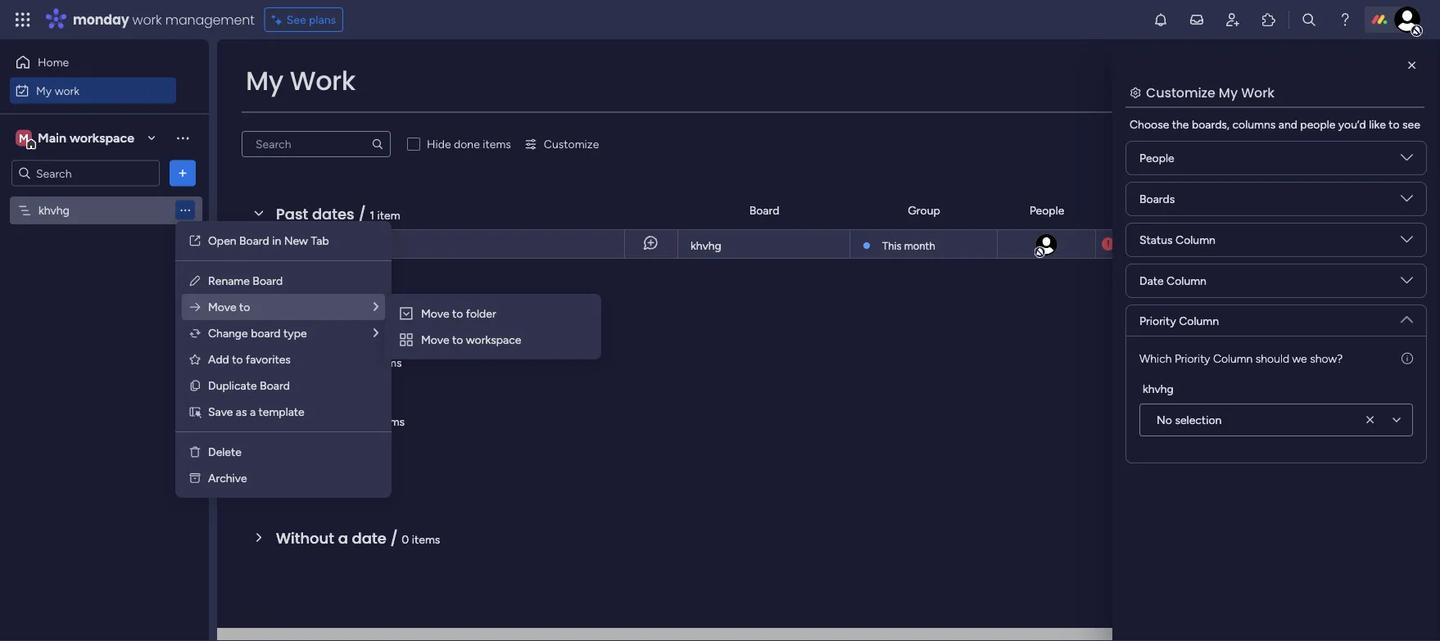 Task type: locate. For each thing, give the bounding box(es) containing it.
2 vertical spatial khvhg
[[1143, 382, 1174, 396]]

/ for next week /
[[355, 410, 362, 431]]

to left folder at the left of page
[[452, 307, 463, 321]]

v2 overdue deadline image
[[1102, 236, 1115, 252]]

rename
[[208, 274, 250, 288]]

show?
[[1310, 351, 1343, 365]]

inbox image
[[1189, 11, 1205, 28]]

0 horizontal spatial people
[[1029, 204, 1064, 217]]

0 vertical spatial work
[[132, 10, 162, 29]]

work down plans
[[290, 63, 356, 99]]

2 vertical spatial dapulse dropdown down arrow image
[[1401, 274, 1413, 293]]

workspace selection element
[[16, 128, 137, 150]]

a right as
[[250, 405, 256, 419]]

0 horizontal spatial status
[[1140, 233, 1173, 247]]

/ left item
[[358, 204, 366, 224]]

1 horizontal spatial status
[[1251, 204, 1285, 217]]

dates
[[312, 204, 354, 224]]

to right add
[[232, 353, 243, 367]]

0 vertical spatial week
[[310, 351, 348, 372]]

1 vertical spatial priority
[[1140, 314, 1176, 328]]

move to
[[208, 300, 250, 314]]

my up boards, at top right
[[1219, 83, 1238, 102]]

work
[[290, 63, 356, 99], [1241, 83, 1275, 102]]

1 horizontal spatial khvhg
[[691, 239, 722, 253]]

work for monday
[[132, 10, 162, 29]]

khvhg link
[[688, 230, 840, 260]]

1 horizontal spatial 1
[[370, 208, 374, 222]]

this for month
[[882, 239, 902, 252]]

work right monday
[[132, 10, 162, 29]]

should
[[1256, 351, 1289, 365]]

1 dapulse dropdown down arrow image from the top
[[1401, 152, 1413, 170]]

1 horizontal spatial my
[[246, 63, 283, 99]]

status
[[1251, 204, 1285, 217], [1140, 233, 1173, 247]]

move
[[208, 300, 236, 314], [421, 307, 449, 321], [421, 333, 449, 347]]

1 vertical spatial customize
[[544, 137, 599, 151]]

move up change
[[208, 300, 236, 314]]

1 dapulse dropdown down arrow image from the top
[[1401, 233, 1413, 252]]

rename board image
[[188, 274, 202, 288]]

items up this week / 0 items at left bottom
[[348, 297, 376, 310]]

dapulse dropdown down arrow image
[[1401, 152, 1413, 170], [1401, 193, 1413, 211], [1401, 274, 1413, 293]]

board
[[749, 204, 779, 217], [239, 234, 269, 248], [253, 274, 283, 288], [260, 379, 290, 393]]

/ for this week /
[[352, 351, 360, 372]]

items inside without a date / 0 items
[[412, 532, 440, 546]]

to down move to folder
[[452, 333, 463, 347]]

1 horizontal spatial work
[[1241, 83, 1275, 102]]

workspace
[[70, 130, 134, 146], [466, 333, 521, 347]]

date
[[1141, 204, 1166, 217], [1140, 274, 1164, 288]]

see
[[1403, 118, 1420, 131]]

0 up next week / 0 items
[[363, 356, 371, 369]]

status column
[[1140, 233, 1216, 247]]

khvhg
[[39, 204, 69, 217], [691, 239, 722, 253], [1143, 382, 1174, 396]]

this for week
[[276, 351, 306, 372]]

save as a template image
[[188, 406, 202, 419]]

my down home
[[36, 84, 52, 97]]

1 horizontal spatial workspace
[[466, 333, 521, 347]]

people
[[1140, 151, 1175, 165], [1029, 204, 1064, 217]]

week right next at the left
[[312, 410, 351, 431]]

past
[[276, 204, 308, 224]]

add
[[208, 353, 229, 367]]

see plans
[[286, 13, 336, 27]]

0 horizontal spatial work
[[55, 84, 80, 97]]

0 horizontal spatial customize
[[544, 137, 599, 151]]

next
[[276, 410, 309, 431]]

save as a template
[[208, 405, 305, 419]]

open board in new tab
[[208, 234, 329, 248]]

/ right today on the top of page
[[326, 292, 334, 313]]

priority
[[1364, 204, 1401, 217], [1140, 314, 1176, 328], [1175, 351, 1210, 365]]

gary orlando image right help 'image'
[[1394, 7, 1420, 33]]

this left the month
[[882, 239, 902, 252]]

to inside main content
[[1389, 118, 1400, 131]]

date
[[352, 528, 386, 549]]

hide
[[427, 137, 451, 151]]

week
[[310, 351, 348, 372], [312, 410, 351, 431]]

to for workspace
[[452, 333, 463, 347]]

board for duplicate board
[[260, 379, 290, 393]]

boards,
[[1192, 118, 1230, 131]]

0 vertical spatial list arrow image
[[374, 301, 378, 313]]

project
[[266, 238, 303, 251]]

0 horizontal spatial workspace
[[70, 130, 134, 146]]

priority for priority column
[[1140, 314, 1176, 328]]

0 vertical spatial date
[[1141, 204, 1166, 217]]

0 right date
[[402, 532, 409, 546]]

1
[[370, 208, 374, 222], [306, 238, 311, 251]]

1 left tab
[[306, 238, 311, 251]]

move for move to workspace
[[421, 333, 449, 347]]

0 horizontal spatial my
[[36, 84, 52, 97]]

0 vertical spatial workspace
[[70, 130, 134, 146]]

dapulse dropdown down arrow image
[[1401, 233, 1413, 252], [1401, 307, 1413, 326]]

1 vertical spatial date
[[1140, 274, 1164, 288]]

1 horizontal spatial gary orlando image
[[1394, 7, 1420, 33]]

options image
[[174, 165, 191, 181]]

change board type
[[208, 326, 307, 340]]

gary orlando image
[[1394, 7, 1420, 33], [1034, 233, 1059, 257]]

1 vertical spatial this
[[276, 351, 306, 372]]

khvhg heading
[[1143, 380, 1174, 397]]

0 vertical spatial a
[[250, 405, 256, 419]]

0 vertical spatial dapulse dropdown down arrow image
[[1401, 152, 1413, 170]]

today
[[276, 292, 322, 313]]

open board in new tab image
[[188, 234, 202, 247]]

board up khvhg link
[[749, 204, 779, 217]]

column
[[1176, 233, 1216, 247], [1167, 274, 1207, 288], [1179, 314, 1219, 328], [1213, 351, 1253, 365]]

work up columns
[[1241, 83, 1275, 102]]

date up 15,
[[1141, 204, 1166, 217]]

column for priority column
[[1179, 314, 1219, 328]]

2 horizontal spatial my
[[1219, 83, 1238, 102]]

work down home
[[55, 84, 80, 97]]

folder
[[466, 307, 496, 321]]

1 vertical spatial list arrow image
[[374, 327, 378, 339]]

my
[[246, 63, 283, 99], [1219, 83, 1238, 102], [36, 84, 52, 97]]

/ up next week / 0 items
[[352, 351, 360, 372]]

1 vertical spatial workspace
[[466, 333, 521, 347]]

15,
[[1146, 238, 1158, 251]]

0 horizontal spatial 1
[[306, 238, 311, 251]]

1 vertical spatial work
[[55, 84, 80, 97]]

1 horizontal spatial people
[[1140, 151, 1175, 165]]

0 vertical spatial priority
[[1364, 204, 1401, 217]]

Search in workspace field
[[34, 164, 137, 183]]

column for date column
[[1167, 274, 1207, 288]]

khvhg inside "list box"
[[39, 204, 69, 217]]

1 left item
[[370, 208, 374, 222]]

no selection
[[1157, 413, 1222, 427]]

2 list arrow image from the top
[[374, 327, 378, 339]]

1 horizontal spatial this
[[882, 239, 902, 252]]

my for my work
[[246, 63, 283, 99]]

select product image
[[15, 11, 31, 28]]

None search field
[[242, 131, 391, 157]]

0 vertical spatial this
[[882, 239, 902, 252]]

column down 09:00
[[1167, 274, 1207, 288]]

dapulse dropdown down arrow image for boards
[[1401, 193, 1413, 211]]

items
[[483, 137, 511, 151], [348, 297, 376, 310], [374, 356, 402, 369], [376, 415, 405, 428], [412, 532, 440, 546]]

0 horizontal spatial this
[[276, 351, 306, 372]]

choose
[[1130, 118, 1169, 131]]

/
[[358, 204, 366, 224], [326, 292, 334, 313], [352, 351, 360, 372], [355, 410, 362, 431], [390, 528, 398, 549]]

0 vertical spatial 1
[[370, 208, 374, 222]]

customize
[[1146, 83, 1216, 102], [544, 137, 599, 151]]

board down favorites
[[260, 379, 290, 393]]

we
[[1292, 351, 1307, 365]]

main content
[[217, 39, 1440, 641]]

0 horizontal spatial gary orlando image
[[1034, 233, 1059, 257]]

to for folder
[[452, 307, 463, 321]]

board up today on the top of page
[[253, 274, 283, 288]]

/ down this week / 0 items at left bottom
[[355, 410, 362, 431]]

plans
[[309, 13, 336, 27]]

move up move to workspace
[[421, 307, 449, 321]]

khvhg inside group
[[1143, 382, 1174, 396]]

board inside main content
[[749, 204, 779, 217]]

to right like
[[1389, 118, 1400, 131]]

project 1
[[266, 238, 311, 251]]

1 vertical spatial dapulse dropdown down arrow image
[[1401, 193, 1413, 211]]

items up next week / 0 items
[[374, 356, 402, 369]]

column down the date column
[[1179, 314, 1219, 328]]

0 horizontal spatial khvhg
[[39, 204, 69, 217]]

1 vertical spatial gary orlando image
[[1034, 233, 1059, 257]]

see
[[286, 13, 306, 27]]

2 dapulse dropdown down arrow image from the top
[[1401, 307, 1413, 326]]

duplicate board
[[208, 379, 290, 393]]

option
[[0, 196, 209, 199]]

add to favorites
[[208, 353, 291, 367]]

0 down this week / 0 items at left bottom
[[366, 415, 374, 428]]

archive
[[208, 471, 247, 485]]

past dates / 1 item
[[276, 204, 400, 224]]

3 dapulse dropdown down arrow image from the top
[[1401, 274, 1413, 293]]

see plans button
[[264, 7, 343, 32]]

workspace up search in workspace field
[[70, 130, 134, 146]]

customize inside button
[[544, 137, 599, 151]]

the
[[1172, 118, 1189, 131]]

my down see plans button
[[246, 63, 283, 99]]

0 vertical spatial dapulse dropdown down arrow image
[[1401, 233, 1413, 252]]

status for status
[[1251, 204, 1285, 217]]

2 horizontal spatial khvhg
[[1143, 382, 1174, 396]]

1 vertical spatial a
[[338, 528, 348, 549]]

items right date
[[412, 532, 440, 546]]

am
[[1193, 238, 1209, 251]]

a left date
[[338, 528, 348, 549]]

without a date / 0 items
[[276, 528, 440, 549]]

1 vertical spatial people
[[1029, 204, 1064, 217]]

dapulse dropdown down arrow image for status column
[[1401, 233, 1413, 252]]

1 vertical spatial week
[[312, 410, 351, 431]]

week for next
[[312, 410, 351, 431]]

1 horizontal spatial work
[[132, 10, 162, 29]]

a
[[250, 405, 256, 419], [338, 528, 348, 549]]

week down today / 0 items
[[310, 351, 348, 372]]

template
[[258, 405, 305, 419]]

list arrow image
[[374, 301, 378, 313], [374, 327, 378, 339]]

1 vertical spatial 1
[[306, 238, 311, 251]]

1 horizontal spatial customize
[[1146, 83, 1216, 102]]

1 vertical spatial khvhg
[[691, 239, 722, 253]]

work inside button
[[55, 84, 80, 97]]

0 vertical spatial status
[[1251, 204, 1285, 217]]

0 right today on the top of page
[[338, 297, 345, 310]]

today / 0 items
[[276, 292, 376, 313]]

0 vertical spatial khvhg
[[39, 204, 69, 217]]

group
[[908, 204, 940, 217]]

date for date column
[[1140, 274, 1164, 288]]

notifications image
[[1153, 11, 1169, 28]]

my inside button
[[36, 84, 52, 97]]

items down this week / 0 items at left bottom
[[376, 415, 405, 428]]

dapulse dropdown down arrow image for priority column
[[1401, 307, 1413, 326]]

2 dapulse dropdown down arrow image from the top
[[1401, 193, 1413, 211]]

0 horizontal spatial a
[[250, 405, 256, 419]]

move down move to folder
[[421, 333, 449, 347]]

1 vertical spatial status
[[1140, 233, 1173, 247]]

0 vertical spatial customize
[[1146, 83, 1216, 102]]

change
[[208, 326, 248, 340]]

0 horizontal spatial work
[[290, 63, 356, 99]]

archive image
[[188, 472, 202, 485]]

items right done
[[483, 137, 511, 151]]

1 list arrow image from the top
[[374, 301, 378, 313]]

gary orlando image left v2 overdue deadline icon
[[1034, 233, 1059, 257]]

this down type
[[276, 351, 306, 372]]

work
[[132, 10, 162, 29], [55, 84, 80, 97]]

my work button
[[10, 77, 176, 104]]

date down 15,
[[1140, 274, 1164, 288]]

board left in
[[239, 234, 269, 248]]

column right 15,
[[1176, 233, 1216, 247]]

1 vertical spatial dapulse dropdown down arrow image
[[1401, 307, 1413, 326]]

to
[[1389, 118, 1400, 131], [239, 300, 250, 314], [452, 307, 463, 321], [452, 333, 463, 347], [232, 353, 243, 367]]

workspace down folder at the left of page
[[466, 333, 521, 347]]



Task type: describe. For each thing, give the bounding box(es) containing it.
item
[[377, 208, 400, 222]]

favorites
[[246, 353, 291, 367]]

0 vertical spatial people
[[1140, 151, 1175, 165]]

list arrow image for change board type
[[374, 327, 378, 339]]

management
[[165, 10, 255, 29]]

change board type image
[[188, 327, 202, 340]]

search everything image
[[1301, 11, 1317, 28]]

duplicate board image
[[188, 379, 202, 392]]

none search field inside main content
[[242, 131, 391, 157]]

this month
[[882, 239, 935, 252]]

column for status column
[[1176, 233, 1216, 247]]

items inside today / 0 items
[[348, 297, 376, 310]]

which
[[1140, 351, 1172, 365]]

open
[[208, 234, 236, 248]]

move to folder
[[421, 307, 496, 321]]

khvhg group
[[1140, 380, 1413, 437]]

main workspace
[[38, 130, 134, 146]]

customize for customize my work
[[1146, 83, 1216, 102]]

items inside this week / 0 items
[[374, 356, 402, 369]]

2 vertical spatial priority
[[1175, 351, 1210, 365]]

customize my work
[[1146, 83, 1275, 102]]

which priority column should we show?
[[1140, 351, 1343, 365]]

my work
[[36, 84, 80, 97]]

customize for customize
[[544, 137, 599, 151]]

move to image
[[188, 301, 202, 314]]

v2 info image
[[1402, 350, 1413, 367]]

search image
[[371, 138, 384, 151]]

date for date
[[1141, 204, 1166, 217]]

move for move to
[[208, 300, 236, 314]]

Filter dashboard by text search field
[[242, 131, 391, 157]]

0 inside without a date / 0 items
[[402, 532, 409, 546]]

main content containing past dates /
[[217, 39, 1440, 641]]

and
[[1279, 118, 1298, 131]]

add to favorites image
[[188, 353, 202, 366]]

my work
[[246, 63, 356, 99]]

khvhg for khvhg link
[[691, 239, 722, 253]]

workspace options image
[[174, 130, 191, 146]]

0 inside this week / 0 items
[[363, 356, 371, 369]]

1 horizontal spatial a
[[338, 528, 348, 549]]

khvhg for khvhg group
[[1143, 382, 1174, 396]]

home button
[[10, 49, 176, 75]]

my for my work
[[36, 84, 52, 97]]

1 inside the 'past dates / 1 item'
[[370, 208, 374, 222]]

done
[[454, 137, 480, 151]]

m
[[19, 131, 29, 145]]

help image
[[1337, 11, 1353, 28]]

home
[[38, 55, 69, 69]]

customize button
[[518, 131, 606, 157]]

to down "rename board" in the left top of the page
[[239, 300, 250, 314]]

priority column
[[1140, 314, 1219, 328]]

0 inside next week / 0 items
[[366, 415, 374, 428]]

0 vertical spatial gary orlando image
[[1394, 7, 1420, 33]]

monday
[[73, 10, 129, 29]]

delete
[[208, 445, 242, 459]]

in
[[272, 234, 281, 248]]

/ right date
[[390, 528, 398, 549]]

monday work management
[[73, 10, 255, 29]]

dapulse dropdown down arrow image for date column
[[1401, 274, 1413, 293]]

delete image
[[188, 446, 202, 459]]

0 inside today / 0 items
[[338, 297, 345, 310]]

hide done items
[[427, 137, 511, 151]]

date column
[[1140, 274, 1207, 288]]

no
[[1157, 413, 1172, 427]]

work inside main content
[[1241, 83, 1275, 102]]

move for move to folder
[[421, 307, 449, 321]]

board for open board in new tab
[[239, 234, 269, 248]]

without
[[276, 528, 334, 549]]

next week / 0 items
[[276, 410, 405, 431]]

nov 15, 09:00 am
[[1123, 238, 1209, 251]]

09:00
[[1161, 238, 1190, 251]]

save
[[208, 405, 233, 419]]

tab
[[311, 234, 329, 248]]

new
[[284, 234, 308, 248]]

columns
[[1232, 118, 1276, 131]]

this week / 0 items
[[276, 351, 402, 372]]

nov
[[1123, 238, 1143, 251]]

duplicate
[[208, 379, 257, 393]]

you'd
[[1338, 118, 1366, 131]]

dapulse dropdown down arrow image for people
[[1401, 152, 1413, 170]]

/ for past dates /
[[358, 204, 366, 224]]

choose the boards, columns and people you'd like to see
[[1130, 118, 1420, 131]]

boards
[[1140, 192, 1175, 206]]

week for this
[[310, 351, 348, 372]]

workspace image
[[16, 129, 32, 147]]

board
[[251, 326, 281, 340]]

as
[[236, 405, 247, 419]]

board for rename board
[[253, 274, 283, 288]]

status for status column
[[1140, 233, 1173, 247]]

list arrow image for move to
[[374, 301, 378, 313]]

items inside next week / 0 items
[[376, 415, 405, 428]]

type
[[283, 326, 307, 340]]

khvhg list box
[[0, 193, 209, 446]]

invite members image
[[1225, 11, 1241, 28]]

work for my
[[55, 84, 80, 97]]

to for favorites
[[232, 353, 243, 367]]

apps image
[[1261, 11, 1277, 28]]

people
[[1300, 118, 1336, 131]]

selection
[[1175, 413, 1222, 427]]

column left should
[[1213, 351, 1253, 365]]

month
[[904, 239, 935, 252]]

main
[[38, 130, 66, 146]]

move to workspace
[[421, 333, 521, 347]]

rename board
[[208, 274, 283, 288]]

like
[[1369, 118, 1386, 131]]

priority for priority
[[1364, 204, 1401, 217]]



Task type: vqa. For each thing, say whether or not it's contained in the screenshot.
top The Due
no



